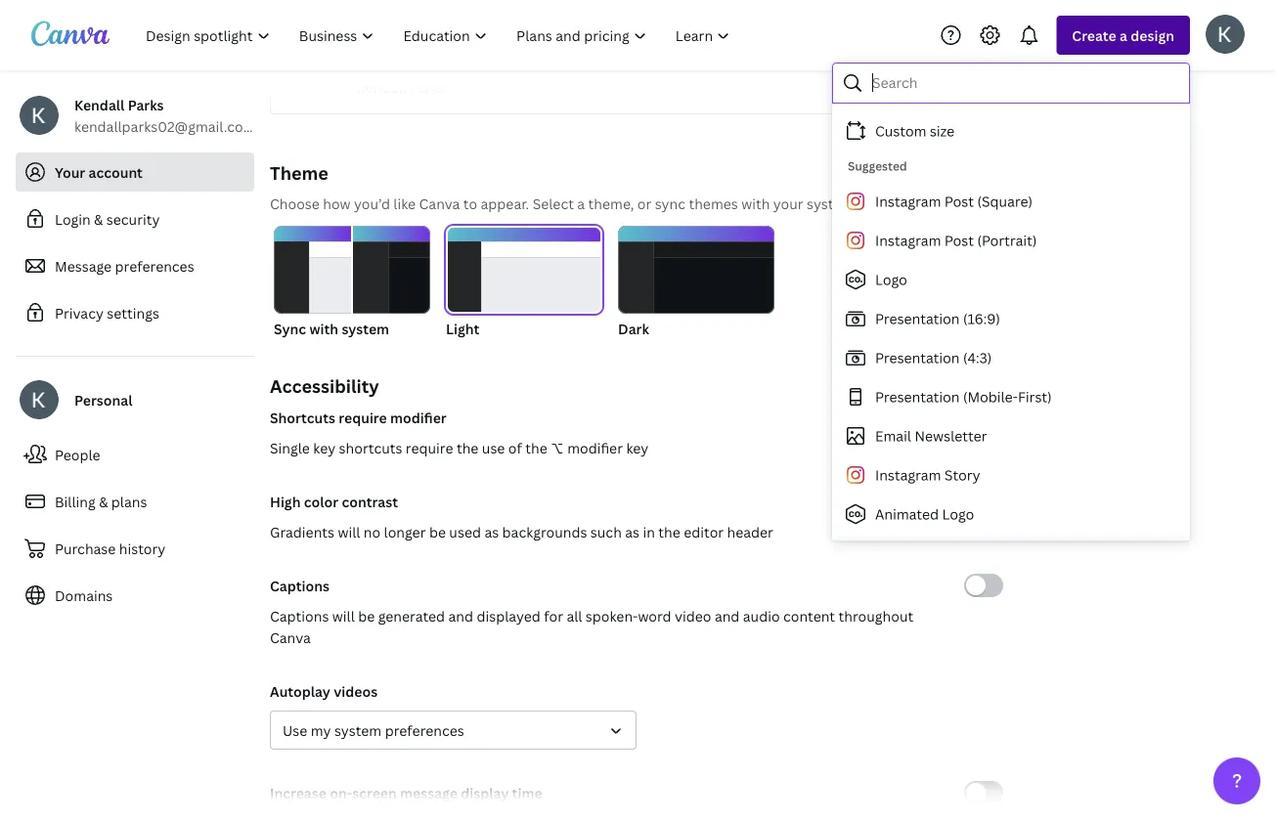 Task type: vqa. For each thing, say whether or not it's contained in the screenshot.
Grey White Minimalist Merry Christmas Poster Portrait Poster by nguyen's Team
no



Task type: describe. For each thing, give the bounding box(es) containing it.
0 horizontal spatial the
[[457, 439, 479, 457]]

dark
[[618, 319, 649, 338]]

security
[[106, 210, 160, 228]]

presentation (mobile-first)
[[875, 388, 1052, 406]]

single
[[270, 439, 310, 457]]

select
[[533, 194, 574, 213]]

longer
[[384, 523, 426, 541]]

instagram post (square) link
[[832, 182, 1182, 221]]

custom size
[[875, 122, 955, 140]]

with inside "theme choose how you'd like canva to appear. select a theme, or sync themes with your system preferences."
[[741, 194, 770, 213]]

presentation (16:9) link
[[832, 299, 1182, 338]]

themes
[[689, 194, 738, 213]]

domains link
[[16, 576, 254, 615]]

be inside captions will be generated and displayed for all spoken-word video and audio content throughout canva
[[358, 607, 375, 625]]

used
[[449, 523, 481, 541]]

my
[[311, 721, 331, 740]]

theme
[[270, 161, 328, 185]]

purchase history link
[[16, 529, 254, 568]]

display
[[461, 784, 509, 802]]

post for (portrait)
[[945, 231, 974, 250]]

for
[[544, 607, 563, 625]]

suggested
[[848, 158, 907, 174]]

animated
[[875, 505, 939, 524]]

logo link
[[832, 260, 1182, 299]]

a inside dropdown button
[[1120, 26, 1128, 44]]

all
[[567, 607, 582, 625]]

such
[[591, 523, 622, 541]]

instagram for instagram story
[[875, 466, 941, 485]]

0 horizontal spatial logo
[[875, 270, 907, 289]]

(square)
[[977, 192, 1033, 211]]

kendall for kendall parks kendallparks02@gmail.com
[[74, 95, 125, 114]]

size
[[930, 122, 955, 140]]

in
[[643, 523, 655, 541]]

domains
[[55, 586, 113, 605]]

email
[[875, 427, 911, 445]]

your account
[[55, 163, 143, 181]]

plans
[[111, 492, 147, 511]]

your
[[55, 163, 85, 181]]

gradients will no longer be used as backgrounds such as in the editor header
[[270, 523, 774, 541]]

presentation for presentation (mobile-first)
[[875, 388, 960, 406]]

2 as from the left
[[625, 523, 640, 541]]

Use my system preferences button
[[270, 711, 637, 750]]

create
[[1072, 26, 1117, 44]]

generated
[[378, 607, 445, 625]]

1 vertical spatial modifier
[[567, 439, 623, 457]]

of
[[508, 439, 522, 457]]

canva inside captions will be generated and displayed for all spoken-word video and audio content throughout canva
[[270, 628, 311, 647]]

2 key from the left
[[626, 439, 649, 457]]

captions will be generated and displayed for all spoken-word video and audio content throughout canva
[[270, 607, 914, 647]]

first)
[[1018, 388, 1052, 406]]

create a design button
[[1057, 16, 1190, 55]]

top level navigation element
[[133, 16, 747, 55]]

preferences inside button
[[385, 721, 464, 740]]

instagram post (portrait) link
[[832, 221, 1182, 260]]

backgrounds
[[502, 523, 587, 541]]

Dark button
[[618, 226, 775, 339]]

billing
[[55, 492, 96, 511]]

& for login
[[94, 210, 103, 228]]

instagram for instagram post (square)
[[875, 192, 941, 211]]

billing & plans link
[[16, 482, 254, 521]]

people
[[55, 445, 100, 464]]

presentation for presentation (4:3)
[[875, 349, 960, 367]]

high
[[270, 492, 301, 511]]

message
[[400, 784, 458, 802]]

login
[[55, 210, 91, 228]]

a inside "theme choose how you'd like canva to appear. select a theme, or sync themes with your system preferences."
[[577, 194, 585, 213]]

presentation (mobile-first) link
[[832, 377, 1182, 417]]

header
[[727, 523, 774, 541]]

word
[[638, 607, 671, 625]]

login & security
[[55, 210, 160, 228]]

billing & plans
[[55, 492, 147, 511]]

2 horizontal spatial the
[[658, 523, 680, 541]]

personal
[[74, 391, 132, 409]]

create a design
[[1072, 26, 1175, 44]]

⌥
[[551, 439, 564, 457]]

login & security link
[[16, 200, 254, 239]]

history
[[119, 539, 166, 558]]

0 vertical spatial require
[[339, 408, 387, 427]]

people link
[[16, 435, 254, 474]]

instagram post (portrait)
[[875, 231, 1037, 250]]

increase on-screen message display time
[[270, 784, 542, 802]]

single key shortcuts require the use of the ⌥ modifier key
[[270, 439, 649, 457]]

system for use my system preferences
[[334, 721, 382, 740]]

account
[[89, 163, 143, 181]]

animated logo link
[[832, 495, 1182, 534]]

presentation for presentation (16:9)
[[875, 310, 960, 328]]

presentation (4:3)
[[875, 349, 992, 367]]

contrast
[[342, 492, 398, 511]]

high color contrast
[[270, 492, 398, 511]]

on-
[[330, 784, 352, 802]]

1 and from the left
[[448, 607, 473, 625]]

theme choose how you'd like canva to appear. select a theme, or sync themes with your system preferences.
[[270, 161, 940, 213]]

will for be
[[332, 607, 355, 625]]

parks for kendall parks kendallparks02@gmail.com
[[128, 95, 164, 114]]

like
[[393, 194, 416, 213]]

1 key from the left
[[313, 439, 336, 457]]

privacy settings link
[[16, 293, 254, 333]]

instagram post (square)
[[875, 192, 1033, 211]]

or
[[637, 194, 652, 213]]

autoplay videos
[[270, 682, 378, 701]]

appear.
[[481, 194, 529, 213]]



Task type: locate. For each thing, give the bounding box(es) containing it.
0 vertical spatial captions
[[270, 577, 330, 595]]

throughout
[[839, 607, 914, 625]]

2 vertical spatial presentation
[[875, 388, 960, 406]]

2 and from the left
[[715, 607, 740, 625]]

1 horizontal spatial logo
[[942, 505, 974, 524]]

post for (square)
[[945, 192, 974, 211]]

1 horizontal spatial parks
[[410, 78, 445, 96]]

captions for captions
[[270, 577, 330, 595]]

1 vertical spatial canva
[[270, 628, 311, 647]]

email newsletter
[[875, 427, 987, 445]]

1 horizontal spatial the
[[525, 439, 547, 457]]

1 horizontal spatial require
[[406, 439, 453, 457]]

preferences up privacy settings link
[[115, 257, 194, 275]]

as left "in"
[[625, 523, 640, 541]]

instagram
[[875, 192, 941, 211], [875, 231, 941, 250], [875, 466, 941, 485]]

use
[[482, 439, 505, 457]]

1 horizontal spatial a
[[1120, 26, 1128, 44]]

story
[[945, 466, 980, 485]]

(mobile-
[[963, 388, 1018, 406]]

0 horizontal spatial a
[[577, 194, 585, 213]]

0 vertical spatial with
[[741, 194, 770, 213]]

design
[[1131, 26, 1175, 44]]

2 vertical spatial instagram
[[875, 466, 941, 485]]

kendall parks image
[[1206, 14, 1245, 54]]

require up shortcuts
[[339, 408, 387, 427]]

3 instagram from the top
[[875, 466, 941, 485]]

instagram up animated
[[875, 466, 941, 485]]

the left use at the left bottom of page
[[457, 439, 479, 457]]

modifier up "single key shortcuts require the use of the ⌥ modifier key" at the bottom
[[390, 408, 447, 427]]

canva inside "theme choose how you'd like canva to appear. select a theme, or sync themes with your system preferences."
[[419, 194, 460, 213]]

captions inside captions will be generated and displayed for all spoken-word video and audio content throughout canva
[[270, 607, 329, 625]]

1 vertical spatial instagram
[[875, 231, 941, 250]]

be left used on the left bottom
[[429, 523, 446, 541]]

2 post from the top
[[945, 231, 974, 250]]

1 vertical spatial system
[[342, 319, 389, 338]]

0 vertical spatial will
[[338, 523, 360, 541]]

1 vertical spatial post
[[945, 231, 974, 250]]

captions
[[270, 577, 330, 595], [270, 607, 329, 625]]

purchase history
[[55, 539, 166, 558]]

animated logo
[[875, 505, 974, 524]]

1 horizontal spatial key
[[626, 439, 649, 457]]

system inside "theme choose how you'd like canva to appear. select a theme, or sync themes with your system preferences."
[[807, 194, 854, 213]]

1 vertical spatial will
[[332, 607, 355, 625]]

1 horizontal spatial preferences
[[385, 721, 464, 740]]

0 vertical spatial presentation
[[875, 310, 960, 328]]

0 vertical spatial preferences
[[115, 257, 194, 275]]

spoken-
[[586, 607, 638, 625]]

3 presentation from the top
[[875, 388, 960, 406]]

instagram story link
[[832, 456, 1182, 495]]

instagram down suggested
[[875, 192, 941, 211]]

kendall for kendall parks
[[357, 78, 406, 96]]

sync
[[655, 194, 686, 213]]

logo down story
[[942, 505, 974, 524]]

captions up autoplay
[[270, 607, 329, 625]]

system inside button
[[334, 721, 382, 740]]

theme,
[[588, 194, 634, 213]]

canva left to
[[419, 194, 460, 213]]

privacy
[[55, 304, 104, 322]]

1 vertical spatial be
[[358, 607, 375, 625]]

0 horizontal spatial be
[[358, 607, 375, 625]]

presentation up presentation (4:3)
[[875, 310, 960, 328]]

system right my
[[334, 721, 382, 740]]

post
[[945, 192, 974, 211], [945, 231, 974, 250]]

(portrait)
[[977, 231, 1037, 250]]

1 presentation from the top
[[875, 310, 960, 328]]

0 vertical spatial logo
[[875, 270, 907, 289]]

modifier
[[390, 408, 447, 427], [567, 439, 623, 457]]

0 horizontal spatial canva
[[270, 628, 311, 647]]

key right '⌥'
[[626, 439, 649, 457]]

2 instagram from the top
[[875, 231, 941, 250]]

system for sync with system
[[342, 319, 389, 338]]

system inside "button"
[[342, 319, 389, 338]]

use
[[283, 721, 307, 740]]

sync with system
[[274, 319, 389, 338]]

0 vertical spatial modifier
[[390, 408, 447, 427]]

kendall parks
[[357, 78, 445, 96]]

0 horizontal spatial kendall
[[74, 95, 125, 114]]

instagram down preferences.
[[875, 231, 941, 250]]

kendallparks02@gmail.com
[[74, 117, 256, 135]]

autoplay
[[270, 682, 330, 701]]

with left your
[[741, 194, 770, 213]]

1 horizontal spatial canva
[[419, 194, 460, 213]]

1 vertical spatial logo
[[942, 505, 974, 524]]

2 captions from the top
[[270, 607, 329, 625]]

accessibility
[[270, 374, 379, 398]]

preferences up message
[[385, 721, 464, 740]]

1 captions from the top
[[270, 577, 330, 595]]

Search search field
[[872, 65, 1176, 102]]

the
[[457, 439, 479, 457], [525, 439, 547, 457], [658, 523, 680, 541]]

light
[[446, 319, 480, 338]]

system up 'accessibility'
[[342, 319, 389, 338]]

0 horizontal spatial require
[[339, 408, 387, 427]]

content
[[783, 607, 835, 625]]

email newsletter link
[[832, 417, 1182, 456]]

use my system preferences
[[283, 721, 464, 740]]

post up instagram post (portrait)
[[945, 192, 974, 211]]

kendall down top level navigation element
[[357, 78, 406, 96]]

as right used on the left bottom
[[484, 523, 499, 541]]

be left generated
[[358, 607, 375, 625]]

0 horizontal spatial and
[[448, 607, 473, 625]]

canva up autoplay
[[270, 628, 311, 647]]

with right sync
[[309, 319, 338, 338]]

how
[[323, 194, 351, 213]]

0 vertical spatial be
[[429, 523, 446, 541]]

will
[[338, 523, 360, 541], [332, 607, 355, 625]]

and
[[448, 607, 473, 625], [715, 607, 740, 625]]

1 as from the left
[[484, 523, 499, 541]]

sync
[[274, 319, 306, 338]]

1 vertical spatial captions
[[270, 607, 329, 625]]

0 vertical spatial canva
[[419, 194, 460, 213]]

1 vertical spatial &
[[99, 492, 108, 511]]

& left plans
[[99, 492, 108, 511]]

post down instagram post (square)
[[945, 231, 974, 250]]

1 horizontal spatial and
[[715, 607, 740, 625]]

time
[[512, 784, 542, 802]]

editor
[[684, 523, 724, 541]]

0 horizontal spatial as
[[484, 523, 499, 541]]

(16:9)
[[963, 310, 1000, 328]]

to
[[463, 194, 477, 213]]

gradients
[[270, 523, 334, 541]]

shortcuts
[[270, 408, 335, 427]]

a left design
[[1120, 26, 1128, 44]]

parks inside kendall parks kendallparks02@gmail.com
[[128, 95, 164, 114]]

message preferences
[[55, 257, 194, 275]]

and right video
[[715, 607, 740, 625]]

2 vertical spatial system
[[334, 721, 382, 740]]

1 vertical spatial with
[[309, 319, 338, 338]]

the left '⌥'
[[525, 439, 547, 457]]

1 instagram from the top
[[875, 192, 941, 211]]

0 vertical spatial &
[[94, 210, 103, 228]]

key right single
[[313, 439, 336, 457]]

parks
[[410, 78, 445, 96], [128, 95, 164, 114]]

kendall inside kendall parks kendallparks02@gmail.com
[[74, 95, 125, 114]]

settings
[[107, 304, 159, 322]]

a right the select
[[577, 194, 585, 213]]

0 vertical spatial a
[[1120, 26, 1128, 44]]

captions for captions will be generated and displayed for all spoken-word video and audio content throughout canva
[[270, 607, 329, 625]]

1 horizontal spatial modifier
[[567, 439, 623, 457]]

parks down top level navigation element
[[410, 78, 445, 96]]

instagram story
[[875, 466, 980, 485]]

system right your
[[807, 194, 854, 213]]

0 horizontal spatial with
[[309, 319, 338, 338]]

will left no
[[338, 523, 360, 541]]

1 horizontal spatial as
[[625, 523, 640, 541]]

will for no
[[338, 523, 360, 541]]

purchase
[[55, 539, 116, 558]]

(4:3)
[[963, 349, 992, 367]]

0 horizontal spatial preferences
[[115, 257, 194, 275]]

0 horizontal spatial modifier
[[390, 408, 447, 427]]

the right "in"
[[658, 523, 680, 541]]

will inside captions will be generated and displayed for all spoken-word video and audio content throughout canva
[[332, 607, 355, 625]]

presentation up email newsletter
[[875, 388, 960, 406]]

modifier right '⌥'
[[567, 439, 623, 457]]

1 vertical spatial a
[[577, 194, 585, 213]]

choose
[[270, 194, 320, 213]]

Sync with system button
[[274, 226, 430, 339]]

logo up presentation (16:9)
[[875, 270, 907, 289]]

0 vertical spatial system
[[807, 194, 854, 213]]

0 horizontal spatial key
[[313, 439, 336, 457]]

parks for kendall parks
[[410, 78, 445, 96]]

audio
[[743, 607, 780, 625]]

1 vertical spatial require
[[406, 439, 453, 457]]

captions down gradients
[[270, 577, 330, 595]]

0 horizontal spatial parks
[[128, 95, 164, 114]]

& right the login
[[94, 210, 103, 228]]

& for billing
[[99, 492, 108, 511]]

1 post from the top
[[945, 192, 974, 211]]

1 horizontal spatial be
[[429, 523, 446, 541]]

2 presentation from the top
[[875, 349, 960, 367]]

parks up kendallparks02@gmail.com
[[128, 95, 164, 114]]

kendall up your account
[[74, 95, 125, 114]]

presentation (16:9)
[[875, 310, 1000, 328]]

you'd
[[354, 194, 390, 213]]

shortcuts
[[339, 439, 402, 457]]

0 vertical spatial post
[[945, 192, 974, 211]]

message preferences link
[[16, 246, 254, 286]]

kendall parks kendallparks02@gmail.com
[[74, 95, 256, 135]]

newsletter
[[915, 427, 987, 445]]

your
[[773, 194, 804, 213]]

presentation down presentation (16:9)
[[875, 349, 960, 367]]

1 vertical spatial presentation
[[875, 349, 960, 367]]

color
[[304, 492, 339, 511]]

displayed
[[477, 607, 541, 625]]

0 vertical spatial instagram
[[875, 192, 941, 211]]

videos
[[334, 682, 378, 701]]

and left displayed on the left bottom of the page
[[448, 607, 473, 625]]

as
[[484, 523, 499, 541], [625, 523, 640, 541]]

Light button
[[446, 226, 602, 339]]

preferences.
[[857, 194, 940, 213]]

no
[[364, 523, 381, 541]]

with inside "button"
[[309, 319, 338, 338]]

1 vertical spatial preferences
[[385, 721, 464, 740]]

1 horizontal spatial kendall
[[357, 78, 406, 96]]

1 horizontal spatial with
[[741, 194, 770, 213]]

system
[[807, 194, 854, 213], [342, 319, 389, 338], [334, 721, 382, 740]]

instagram for instagram post (portrait)
[[875, 231, 941, 250]]

presentation (4:3) link
[[832, 338, 1182, 377]]

will left generated
[[332, 607, 355, 625]]

message
[[55, 257, 112, 275]]

require right shortcuts
[[406, 439, 453, 457]]

be
[[429, 523, 446, 541], [358, 607, 375, 625]]



